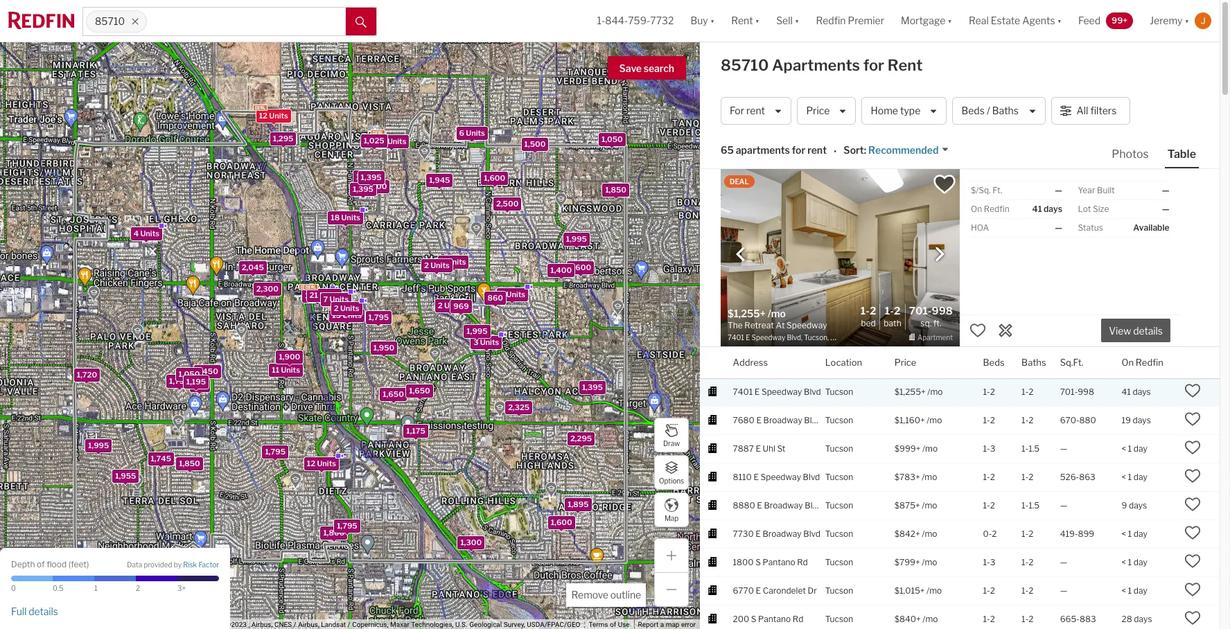 Task type: locate. For each thing, give the bounding box(es) containing it.
/mo for $1,160+ /mo
[[927, 415, 942, 425]]

1 horizontal spatial 998
[[1078, 387, 1095, 397]]

details right view
[[1133, 325, 1163, 337]]

1,700
[[366, 181, 387, 191]]

1,650 up 1,175
[[409, 386, 430, 395]]

1 vertical spatial rd
[[793, 614, 804, 624]]

tucson down location button
[[825, 387, 853, 397]]

/mo for $842+ /mo
[[922, 529, 937, 539]]

1 vertical spatial of
[[610, 621, 616, 629]]

2 tucson from the top
[[825, 415, 853, 425]]

$1,160+ /mo
[[895, 415, 942, 425]]

uhl
[[763, 443, 776, 454]]

location button
[[825, 347, 862, 378]]

▾ for sell ▾
[[795, 15, 800, 27]]

report a map error link
[[638, 621, 696, 629]]

e right 7401
[[755, 387, 760, 397]]

899
[[1078, 529, 1095, 539]]

e right 6770 at the right bottom of page
[[756, 585, 761, 596]]

pantano for 1800
[[763, 557, 796, 567]]

$1,255+ /mo
[[895, 387, 943, 397]]

lot size
[[1078, 204, 1109, 214]]

airbus, left "landsat"
[[298, 621, 319, 629]]

beds for beds / baths
[[962, 105, 985, 117]]

1-2 bed
[[861, 305, 876, 329]]

rent right buy ▾
[[731, 15, 753, 27]]

mortgage ▾
[[901, 15, 952, 27]]

▾ right sell
[[795, 15, 800, 27]]

1 horizontal spatial 1,800
[[356, 172, 378, 181]]

0 horizontal spatial details
[[29, 606, 58, 617]]

tucson right dr
[[825, 585, 853, 596]]

days for 701-998
[[1133, 387, 1151, 397]]

998 right 1-2 bath
[[932, 305, 953, 318]]

favorite this home image for < 1 day
[[1185, 581, 1202, 598]]

4 ▾ from the left
[[948, 15, 952, 27]]

0 horizontal spatial map
[[122, 621, 136, 629]]

5 < from the top
[[1122, 585, 1126, 596]]

998 inside 701-998 sq. ft.
[[932, 305, 953, 318]]

1 horizontal spatial 41
[[1122, 387, 1131, 397]]

broadway for 8880
[[764, 500, 803, 511]]

1 ©2023 from the left
[[153, 621, 174, 629]]

blvd up 7680 e broadway blvd tucson
[[804, 387, 821, 397]]

701- for 701-998
[[1060, 387, 1078, 397]]

google image
[[3, 611, 49, 629]]

701- inside 701-998 sq. ft.
[[909, 305, 932, 318]]

1 < 1 day from the top
[[1122, 443, 1148, 454]]

blvd for 7680 e broadway blvd
[[804, 415, 821, 425]]

0 horizontal spatial 1,850
[[179, 459, 200, 468]]

favorite this home image
[[970, 322, 986, 339], [1185, 382, 1202, 399], [1185, 411, 1202, 427], [1185, 439, 1202, 456], [1185, 468, 1202, 484], [1185, 524, 1202, 541], [1185, 553, 1202, 570], [1185, 610, 1202, 626]]

price up $1,255+
[[895, 357, 917, 368]]

sq.ft.
[[1060, 357, 1084, 368]]

41 left lot
[[1033, 204, 1042, 214]]

for right apartments at the right
[[792, 144, 806, 156]]

favorite this home image for $999+ /mo
[[1185, 439, 1202, 456]]

1 horizontal spatial of
[[610, 621, 616, 629]]

2 horizontal spatial 1,995
[[566, 234, 587, 244]]

0 vertical spatial 1,850
[[605, 185, 627, 194]]

85710 down rent ▾ dropdown button
[[721, 56, 769, 74]]

1 horizontal spatial 9
[[1122, 500, 1127, 511]]

year
[[1078, 185, 1096, 195]]

85710 for 85710
[[95, 16, 125, 27]]

/mo right $875+
[[922, 500, 938, 511]]

save
[[619, 62, 642, 74]]

2 1-3 from the top
[[983, 557, 996, 567]]

4 day from the top
[[1134, 557, 1148, 567]]

None search field
[[147, 8, 346, 35]]

address
[[733, 357, 768, 368]]

2 < 1 day from the top
[[1122, 472, 1148, 482]]

sort :
[[844, 144, 866, 156]]

65 apartments for rent •
[[721, 144, 837, 157]]

/mo right $799+
[[922, 557, 937, 567]]

1 vertical spatial baths
[[1022, 357, 1046, 368]]

1 horizontal spatial ft.
[[993, 185, 1002, 195]]

e right 7680
[[757, 415, 762, 425]]

1 vertical spatial 41
[[1122, 387, 1131, 397]]

/mo right $1,015+
[[927, 585, 942, 596]]

price button up •
[[797, 97, 856, 125]]

0 vertical spatial 12
[[259, 111, 268, 120]]

tucson down 8880 e broadway blvd tucson
[[825, 529, 853, 539]]

on up hoa at right
[[971, 204, 982, 214]]

s right 200
[[751, 614, 757, 624]]

blvd down 8880 e broadway blvd tucson
[[804, 529, 821, 539]]

0 horizontal spatial airbus,
[[252, 621, 273, 629]]

0 vertical spatial 701-
[[909, 305, 932, 318]]

1,395 up 2,295
[[582, 382, 603, 392]]

s for 1800
[[756, 557, 761, 567]]

1-2
[[983, 387, 995, 397], [1022, 387, 1034, 397], [983, 415, 995, 425], [1022, 415, 1034, 425], [983, 472, 995, 482], [1022, 472, 1034, 482], [983, 500, 995, 511], [1022, 529, 1034, 539], [1022, 557, 1034, 567], [983, 585, 995, 596], [1022, 585, 1034, 596], [983, 614, 995, 624], [1022, 614, 1034, 624]]

1.5 for 1-2
[[1029, 500, 1040, 511]]

broadway down 8880 e broadway blvd tucson
[[763, 529, 802, 539]]

©2023 left ,
[[226, 621, 247, 629]]

969
[[454, 301, 469, 311]]

701- up the "670-"
[[1060, 387, 1078, 397]]

e right the 7730
[[756, 529, 761, 539]]

0 vertical spatial price button
[[797, 97, 856, 125]]

3 tucson from the top
[[825, 443, 853, 454]]

3 units right 2,300
[[305, 291, 331, 300]]

670-880
[[1060, 415, 1097, 425]]

$842+
[[895, 529, 920, 539]]

1 vertical spatial on redfin
[[1122, 357, 1164, 368]]

pantano up 6770 e carondelet dr at the right bottom of page
[[763, 557, 796, 567]]

apartments
[[772, 56, 860, 74]]

▾ for jeremy ▾
[[1185, 15, 1189, 27]]

1- inside 1-2 bath
[[885, 305, 894, 318]]

tucson
[[825, 387, 853, 397], [825, 415, 853, 425], [825, 443, 853, 454], [825, 472, 853, 482], [825, 500, 853, 511], [825, 529, 853, 539], [825, 557, 853, 567], [825, 585, 853, 596], [825, 614, 853, 624]]

2 < from the top
[[1122, 472, 1126, 482]]

beds right type
[[962, 105, 985, 117]]

rent right for
[[747, 105, 765, 117]]

0-2
[[983, 529, 997, 539]]

blvd down '7401 e speedway blvd tucson'
[[804, 415, 821, 425]]

s right 1800
[[756, 557, 761, 567]]

0 vertical spatial 998
[[932, 305, 953, 318]]

1 vertical spatial 1.5
[[1029, 500, 1040, 511]]

0 horizontal spatial baths
[[992, 105, 1019, 117]]

tucson down '7401 e speedway blvd tucson'
[[825, 415, 853, 425]]

ft. right $/sq.
[[993, 185, 1002, 195]]

map down the options
[[665, 514, 679, 522]]

4 < from the top
[[1122, 557, 1126, 567]]

s
[[756, 557, 761, 567], [751, 614, 757, 624]]

of left use
[[610, 621, 616, 629]]

redfin down $/sq. ft.
[[984, 204, 1010, 214]]

6 ▾ from the left
[[1185, 15, 1189, 27]]

1-1.5 for 1-2
[[1022, 500, 1040, 511]]

/mo for $999+ /mo
[[923, 443, 938, 454]]

speedway for 7401
[[762, 387, 802, 397]]

price button up $1,255+
[[895, 347, 917, 378]]

favorite this home image for $840+ /mo
[[1185, 610, 1202, 626]]

41 days left lot
[[1033, 204, 1063, 214]]

broadway for 7730
[[763, 529, 802, 539]]

blvd down '8110 e speedway blvd tucson'
[[805, 500, 822, 511]]

©2023 right data
[[153, 621, 174, 629]]

0 horizontal spatial 1,995
[[88, 441, 109, 451]]

— up available
[[1162, 204, 1170, 214]]

1,395 up 18 units
[[353, 184, 374, 194]]

2 day from the top
[[1134, 472, 1148, 482]]

pantano
[[763, 557, 796, 567], [758, 614, 791, 624]]

1,450
[[197, 366, 218, 376]]

1 vertical spatial 1,995
[[467, 326, 488, 336]]

redfin down view details
[[1136, 357, 1164, 368]]

baths inside button
[[992, 105, 1019, 117]]

3 day from the top
[[1134, 529, 1148, 539]]

0 horizontal spatial 701-
[[909, 305, 932, 318]]

report a map error
[[638, 621, 696, 629]]

0 horizontal spatial 41
[[1033, 204, 1042, 214]]

buy ▾
[[691, 15, 715, 27]]

1 horizontal spatial 1,995
[[467, 326, 488, 336]]

:
[[864, 144, 866, 156]]

1 vertical spatial price button
[[895, 347, 917, 378]]

premier
[[848, 15, 884, 27]]

1 vertical spatial 701-
[[1060, 387, 1078, 397]]

favorite this home image
[[1185, 496, 1202, 513], [1185, 581, 1202, 598]]

18
[[331, 213, 340, 222]]

0 vertical spatial for
[[863, 56, 885, 74]]

3 ▾ from the left
[[795, 15, 800, 27]]

15 up 1,700
[[377, 136, 386, 146]]

1 horizontal spatial 12
[[307, 458, 316, 468]]

on inside button
[[1122, 357, 1134, 368]]

0 horizontal spatial 3 units
[[305, 291, 331, 300]]

5 < 1 day from the top
[[1122, 585, 1148, 596]]

1 vertical spatial 1,850
[[179, 459, 200, 468]]

1 horizontal spatial 1,050
[[602, 134, 623, 144]]

1-2 bath
[[884, 305, 902, 329]]

9 for 9 days
[[1122, 500, 1127, 511]]

701- up 'sq.'
[[909, 305, 932, 318]]

bath
[[884, 318, 902, 329]]

heading
[[728, 307, 840, 343]]

11
[[272, 365, 279, 375]]

4 tucson from the top
[[825, 472, 853, 482]]

beds for beds
[[983, 357, 1005, 368]]

2 1.5 from the top
[[1029, 500, 1040, 511]]

1- inside 1-2 bed
[[861, 305, 870, 318]]

< 1 day for $999+ /mo
[[1122, 443, 1148, 454]]

rd for 1800 s pantano rd
[[797, 557, 808, 567]]

65
[[721, 144, 734, 156]]

41 days
[[1033, 204, 1063, 214], [1122, 387, 1151, 397]]

apartments
[[736, 144, 790, 156]]

beds down x-out this home icon
[[983, 357, 1005, 368]]

for inside 65 apartments for rent •
[[792, 144, 806, 156]]

1 for $999+ /mo
[[1128, 443, 1132, 454]]

1 vertical spatial rent
[[808, 144, 827, 156]]

41 days up 19 days
[[1122, 387, 1151, 397]]

recommended
[[869, 144, 939, 156]]

1 vertical spatial 12
[[307, 458, 316, 468]]

1 horizontal spatial redfin
[[984, 204, 1010, 214]]

of for depth
[[37, 559, 45, 569]]

1 < from the top
[[1122, 443, 1126, 454]]

imagery
[[199, 621, 224, 629]]

21 units
[[310, 290, 339, 300]]

▾ right buy
[[710, 15, 715, 27]]

2 1-1.5 from the top
[[1022, 500, 1040, 511]]

1 vertical spatial details
[[29, 606, 58, 617]]

1-3 for 1-1.5
[[983, 443, 996, 454]]

price down apartments
[[806, 105, 830, 117]]

7887
[[733, 443, 754, 454]]

photos
[[1112, 148, 1149, 161]]

copernicus,
[[352, 621, 389, 629]]

speedway down st
[[761, 472, 801, 482]]

mortgage ▾ button
[[893, 0, 961, 42]]

details for full details
[[29, 606, 58, 617]]

price
[[806, 105, 830, 117], [895, 357, 917, 368]]

85710 apartments for rent
[[721, 56, 923, 74]]

0 vertical spatial baths
[[992, 105, 1019, 117]]

1,395 down the 1,025
[[361, 172, 382, 182]]

$1,015+
[[895, 585, 925, 596]]

view details button
[[1101, 319, 1171, 343]]

1 vertical spatial s
[[751, 614, 757, 624]]

on redfin down $/sq. ft.
[[971, 204, 1010, 214]]

2 ▾ from the left
[[755, 15, 760, 27]]

/mo right $842+
[[922, 529, 937, 539]]

▾ left user photo
[[1185, 15, 1189, 27]]

favorite button image
[[933, 173, 957, 196]]

$/sq. ft.
[[971, 185, 1002, 195]]

7401
[[733, 387, 753, 397]]

favorite this home image for 9 days
[[1185, 496, 1202, 513]]

0 horizontal spatial price
[[806, 105, 830, 117]]

1,295
[[273, 134, 294, 143]]

15 units
[[377, 136, 407, 146], [332, 310, 362, 320]]

9 for 9 units
[[500, 289, 505, 299]]

of left flood
[[37, 559, 45, 569]]

0 vertical spatial 15 units
[[377, 136, 407, 146]]

7 units
[[323, 295, 349, 304]]

1 horizontal spatial price button
[[895, 347, 917, 378]]

0 vertical spatial 1,600
[[484, 173, 506, 182]]

19 days
[[1122, 415, 1151, 425]]

1 horizontal spatial 12 units
[[307, 458, 336, 468]]

beds / baths button
[[953, 97, 1046, 125]]

favorite button checkbox
[[933, 173, 957, 196]]

favorite this home image for $842+ /mo
[[1185, 524, 1202, 541]]

days for 665-883
[[1134, 614, 1152, 624]]

tucson left $840+
[[825, 614, 853, 624]]

map for map data ©2023 google  imagery ©2023 , airbus, cnes / airbus, landsat / copernicus, maxar technologies, u.s. geological survey, usda/fpac/geo
[[122, 621, 136, 629]]

2,325
[[508, 402, 530, 412]]

4 < 1 day from the top
[[1122, 557, 1148, 567]]

1 vertical spatial ft.
[[934, 318, 942, 329]]

of for terms
[[610, 621, 616, 629]]

1,650 down '1,950'
[[383, 389, 404, 399]]

0 vertical spatial 85710
[[95, 16, 125, 27]]

0 horizontal spatial rent
[[747, 105, 765, 117]]

< 1 day for $1,015+ /mo
[[1122, 585, 1148, 596]]

1 horizontal spatial details
[[1133, 325, 1163, 337]]

8 tucson from the top
[[825, 585, 853, 596]]

beds inside button
[[962, 105, 985, 117]]

0 horizontal spatial of
[[37, 559, 45, 569]]

2 ©2023 from the left
[[226, 621, 247, 629]]

3 < from the top
[[1122, 529, 1126, 539]]

remove 85710 image
[[131, 17, 139, 26]]

/mo right $1,160+
[[927, 415, 942, 425]]

blvd up 8880 e broadway blvd tucson
[[803, 472, 820, 482]]

0 vertical spatial favorite this home image
[[1185, 496, 1202, 513]]

1 horizontal spatial map
[[665, 514, 679, 522]]

1 horizontal spatial for
[[863, 56, 885, 74]]

1 1-3 from the top
[[983, 443, 996, 454]]

speedway
[[762, 387, 802, 397], [761, 472, 801, 482]]

0 vertical spatial on redfin
[[971, 204, 1010, 214]]

2 airbus, from the left
[[298, 621, 319, 629]]

tucson down 7730 e broadway blvd tucson
[[825, 557, 853, 567]]

baths button
[[1022, 347, 1046, 378]]

998 up 880
[[1078, 387, 1095, 397]]

1,950
[[373, 343, 395, 353]]

— left year
[[1055, 185, 1063, 195]]

/mo right $840+
[[923, 614, 938, 624]]

1800
[[733, 557, 754, 567]]

0 horizontal spatial 15
[[332, 310, 341, 320]]

filters
[[1091, 105, 1117, 117]]

▾ right agents
[[1058, 15, 1062, 27]]

risk factor link
[[183, 561, 219, 570]]

2 vertical spatial 1,995
[[88, 441, 109, 451]]

blvd for 7401 e speedway blvd
[[804, 387, 821, 397]]

0 horizontal spatial /
[[294, 621, 296, 629]]

3 < 1 day from the top
[[1122, 529, 1148, 539]]

e right 8880
[[757, 500, 762, 511]]

0 vertical spatial s
[[756, 557, 761, 567]]

year built
[[1078, 185, 1115, 195]]

9 inside map 'region'
[[500, 289, 505, 299]]

/mo for $840+ /mo
[[923, 614, 938, 624]]

85710 for 85710 apartments for rent
[[721, 56, 769, 74]]

5 day from the top
[[1134, 585, 1148, 596]]

by
[[174, 561, 182, 569]]

0 horizontal spatial 1,800
[[323, 528, 345, 538]]

0 vertical spatial 1-1.5
[[1022, 443, 1040, 454]]

5 tucson from the top
[[825, 500, 853, 511]]

1 tucson from the top
[[825, 387, 853, 397]]

buy ▾ button
[[691, 0, 715, 42]]

pantano down 6770 e carondelet dr at the right bottom of page
[[758, 614, 791, 624]]

8880
[[733, 500, 755, 511]]

759-
[[628, 15, 650, 27]]

1 horizontal spatial 701-
[[1060, 387, 1078, 397]]

tucson up 8880 e broadway blvd tucson
[[825, 472, 853, 482]]

e right 8110
[[754, 472, 759, 482]]

ft. right 'sq.'
[[934, 318, 942, 329]]

9 tucson from the top
[[825, 614, 853, 624]]

pantano for 200
[[758, 614, 791, 624]]

1-3
[[983, 443, 996, 454], [983, 557, 996, 567]]

701-
[[909, 305, 932, 318], [1060, 387, 1078, 397]]

15 down 7 units
[[332, 310, 341, 320]]

< for $799+ /mo
[[1122, 557, 1126, 567]]

▾ for mortgage ▾
[[948, 15, 952, 27]]

map inside button
[[665, 514, 679, 522]]

1 day from the top
[[1134, 443, 1148, 454]]

1.5 for 1-3
[[1029, 443, 1040, 454]]

1,025
[[364, 136, 385, 145]]

e for 7680
[[757, 415, 762, 425]]

< 1 day for $783+ /mo
[[1122, 472, 1148, 482]]

1 horizontal spatial rent
[[888, 56, 923, 74]]

map left data
[[122, 621, 136, 629]]

tucson down '8110 e speedway blvd tucson'
[[825, 500, 853, 511]]

on redfin down view details
[[1122, 357, 1164, 368]]

broadway up 7730 e broadway blvd tucson
[[764, 500, 803, 511]]

/mo right $1,255+
[[928, 387, 943, 397]]

1 vertical spatial broadway
[[764, 500, 803, 511]]

/mo right $783+
[[922, 472, 937, 482]]

419-
[[1060, 529, 1078, 539]]

rent
[[747, 105, 765, 117], [808, 144, 827, 156]]

0 vertical spatial 41
[[1033, 204, 1042, 214]]

/mo for $1,015+ /mo
[[927, 585, 942, 596]]

rent left •
[[808, 144, 827, 156]]

1 1.5 from the top
[[1029, 443, 1040, 454]]

1 horizontal spatial /
[[348, 621, 351, 629]]

701- for 701-998 sq. ft.
[[909, 305, 932, 318]]

days
[[1044, 204, 1063, 214], [1133, 387, 1151, 397], [1133, 415, 1151, 425], [1129, 500, 1147, 511], [1134, 614, 1152, 624]]

next button image
[[933, 247, 947, 261]]

survey,
[[504, 621, 525, 629]]

rd down 'carondelet'
[[793, 614, 804, 624]]

1 for $783+ /mo
[[1128, 472, 1132, 482]]

85710 left remove 85710 image
[[95, 16, 125, 27]]

rent up 'home type' button
[[888, 56, 923, 74]]

5 ▾ from the left
[[1058, 15, 1062, 27]]

▾ right mortgage on the top right of the page
[[948, 15, 952, 27]]

0 horizontal spatial 12
[[259, 111, 268, 120]]

1 horizontal spatial 15
[[377, 136, 386, 146]]

0 vertical spatial 1.5
[[1029, 443, 1040, 454]]

feet
[[71, 559, 87, 569]]

$999+
[[895, 443, 921, 454]]

1 vertical spatial speedway
[[761, 472, 801, 482]]

details right full
[[29, 606, 58, 617]]

1 horizontal spatial 3 units
[[474, 337, 499, 347]]

1 favorite this home image from the top
[[1185, 496, 1202, 513]]

$875+ /mo
[[895, 500, 938, 511]]

maxar
[[390, 621, 410, 629]]

1 vertical spatial 998
[[1078, 387, 1095, 397]]

user photo image
[[1195, 12, 1212, 29]]

1 vertical spatial pantano
[[758, 614, 791, 624]]

0 horizontal spatial 9
[[500, 289, 505, 299]]

e for 7401
[[755, 387, 760, 397]]

1 airbus, from the left
[[252, 621, 273, 629]]

3 units down 860
[[474, 337, 499, 347]]

tucson down 7680 e broadway blvd tucson
[[825, 443, 853, 454]]

▾ left sell
[[755, 15, 760, 27]]

1 vertical spatial beds
[[983, 357, 1005, 368]]

15 units up 1,700
[[377, 136, 407, 146]]

for down premier
[[863, 56, 885, 74]]

location
[[825, 357, 862, 368]]

view details
[[1109, 325, 1163, 337]]

outline
[[611, 589, 641, 601]]

1,650
[[409, 386, 430, 395], [383, 389, 404, 399]]

1 ▾ from the left
[[710, 15, 715, 27]]

estate
[[991, 15, 1020, 27]]

rent inside button
[[747, 105, 765, 117]]

0 horizontal spatial on redfin
[[971, 204, 1010, 214]]

0 vertical spatial rent
[[731, 15, 753, 27]]

risk
[[183, 561, 197, 569]]

1 1-1.5 from the top
[[1022, 443, 1040, 454]]

save search
[[619, 62, 674, 74]]

2 favorite this home image from the top
[[1185, 581, 1202, 598]]

e left uhl
[[756, 443, 761, 454]]

1 horizontal spatial rent
[[808, 144, 827, 156]]

15 units down 7 units
[[332, 310, 362, 320]]

0 horizontal spatial ft.
[[934, 318, 942, 329]]

airbus, right ,
[[252, 621, 273, 629]]

0 vertical spatial 12 units
[[259, 111, 288, 120]]

28 days
[[1122, 614, 1152, 624]]

$/sq.
[[971, 185, 991, 195]]



Task type: describe. For each thing, give the bounding box(es) containing it.
1 vertical spatial price
[[895, 357, 917, 368]]

rent inside 65 apartments for rent •
[[808, 144, 827, 156]]

e for 8880
[[757, 500, 762, 511]]

860
[[488, 293, 503, 303]]

99+
[[1112, 15, 1128, 25]]

day for $999+ /mo
[[1134, 443, 1148, 454]]

home type button
[[862, 97, 947, 125]]

real estate agents ▾ button
[[961, 0, 1070, 42]]

jeremy ▾
[[1150, 15, 1189, 27]]

recommended button
[[866, 144, 950, 157]]

price inside button
[[806, 105, 830, 117]]

type
[[900, 105, 921, 117]]

1 vertical spatial rent
[[888, 56, 923, 74]]

for rent button
[[721, 97, 792, 125]]

(
[[68, 559, 71, 569]]

1 horizontal spatial 1,650
[[409, 386, 430, 395]]

8110 e speedway blvd tucson
[[733, 472, 853, 482]]

0 horizontal spatial 41 days
[[1033, 204, 1063, 214]]

redfin premier button
[[808, 0, 893, 42]]

sq.
[[921, 318, 932, 329]]

— left status
[[1055, 223, 1063, 233]]

landsat
[[321, 621, 346, 629]]

factor
[[199, 561, 219, 569]]

remove outline button
[[567, 584, 646, 607]]

— down table button
[[1162, 185, 1170, 195]]

•
[[834, 145, 837, 157]]

rent inside dropdown button
[[731, 15, 753, 27]]

feed
[[1079, 15, 1101, 27]]

photo of 7401 e speedway blvd, tucson, az 85710 image
[[721, 169, 960, 347]]

1,900
[[279, 352, 300, 361]]

options
[[659, 477, 684, 485]]

blvd for 7730 e broadway blvd
[[804, 529, 821, 539]]

419-899
[[1060, 529, 1095, 539]]

701-998 sq. ft.
[[909, 305, 953, 329]]

2 inside 1-2 bed
[[870, 305, 876, 318]]

speedway for 8110
[[761, 472, 801, 482]]

address button
[[733, 347, 768, 378]]

e for 8110
[[754, 472, 759, 482]]

670-
[[1060, 415, 1080, 425]]

0 vertical spatial 3 units
[[305, 291, 331, 300]]

< for $783+ /mo
[[1122, 472, 1126, 482]]

favorite this home image for $1,255+ /mo
[[1185, 382, 1202, 399]]

map for map
[[665, 514, 679, 522]]

status
[[1078, 223, 1103, 233]]

previous button image
[[734, 247, 748, 261]]

2,300
[[256, 284, 279, 294]]

1 vertical spatial 1,800
[[323, 528, 345, 538]]

1 for $799+ /mo
[[1128, 557, 1132, 567]]

28
[[1122, 614, 1132, 624]]

terms of use link
[[589, 621, 630, 629]]

1 horizontal spatial 15 units
[[377, 136, 407, 146]]

1,955
[[115, 471, 136, 481]]

blvd for 8110 e speedway blvd
[[803, 472, 820, 482]]

all filters
[[1077, 105, 1117, 117]]

x-out this home image
[[997, 322, 1014, 339]]

9 days
[[1122, 500, 1147, 511]]

998 for 701-998
[[1078, 387, 1095, 397]]

draw button
[[654, 418, 689, 453]]

< 1 day for $799+ /mo
[[1122, 557, 1148, 567]]

favorite this home image for $1,160+ /mo
[[1185, 411, 1202, 427]]

/ inside button
[[987, 105, 990, 117]]

home
[[871, 105, 898, 117]]

days for —
[[1129, 500, 1147, 511]]

— up 665- at the right
[[1060, 585, 1068, 596]]

day for $1,015+ /mo
[[1134, 585, 1148, 596]]

submit search image
[[356, 16, 367, 28]]

on redfin button
[[1122, 347, 1164, 378]]

sell ▾ button
[[776, 0, 800, 42]]

e for 6770
[[756, 585, 761, 596]]

7680
[[733, 415, 755, 425]]

< for $842+ /mo
[[1122, 529, 1126, 539]]

remove outline
[[572, 589, 641, 601]]

6 tucson from the top
[[825, 529, 853, 539]]

665-
[[1060, 614, 1080, 624]]

broadway for 7680
[[764, 415, 803, 425]]

1 for $842+ /mo
[[1128, 529, 1132, 539]]

error
[[681, 621, 696, 629]]

report
[[638, 621, 659, 629]]

< for $999+ /mo
[[1122, 443, 1126, 454]]

real
[[969, 15, 989, 27]]

— down 419-
[[1060, 557, 1068, 567]]

geological
[[469, 621, 502, 629]]

beds button
[[983, 347, 1005, 378]]

e for 7730
[[756, 529, 761, 539]]

draw
[[663, 439, 680, 447]]

ft. inside 701-998 sq. ft.
[[934, 318, 942, 329]]

rd for 200 s pantano rd
[[793, 614, 804, 624]]

< 1 day for $842+ /mo
[[1122, 529, 1148, 539]]

1 horizontal spatial 1,850
[[605, 185, 627, 194]]

1 vertical spatial 1,395
[[353, 184, 374, 194]]

0-
[[983, 529, 992, 539]]

0 vertical spatial 15
[[377, 136, 386, 146]]

/mo for $799+ /mo
[[922, 557, 937, 567]]

)
[[87, 559, 89, 569]]

all
[[1077, 105, 1089, 117]]

beds / baths
[[962, 105, 1019, 117]]

sq.ft. button
[[1060, 347, 1084, 378]]

1 horizontal spatial on redfin
[[1122, 357, 1164, 368]]

1 vertical spatial 1,600
[[570, 263, 591, 272]]

s for 200
[[751, 614, 757, 624]]

depth of flood ( feet )
[[11, 559, 89, 569]]

▾ for rent ▾
[[755, 15, 760, 27]]

6770
[[733, 585, 754, 596]]

favorite this home image for $799+ /mo
[[1185, 553, 1202, 570]]

2,295
[[570, 433, 592, 443]]

terms of use
[[589, 621, 630, 629]]

2 inside 1-2 bath
[[894, 305, 901, 318]]

agents
[[1023, 15, 1055, 27]]

0 horizontal spatial price button
[[797, 97, 856, 125]]

2 vertical spatial redfin
[[1136, 357, 1164, 368]]

$1,160+
[[895, 415, 925, 425]]

depth
[[11, 559, 35, 569]]

u.s.
[[455, 621, 468, 629]]

200
[[733, 614, 749, 624]]

— up 419-
[[1060, 500, 1068, 511]]

for for rent
[[863, 56, 885, 74]]

days for 670-880
[[1133, 415, 1151, 425]]

$999+ /mo
[[895, 443, 938, 454]]

rent ▾
[[731, 15, 760, 27]]

▾ for buy ▾
[[710, 15, 715, 27]]

998 for 701-998 sq. ft.
[[932, 305, 953, 318]]

844-
[[605, 15, 628, 27]]

favorite this home image for $783+ /mo
[[1185, 468, 1202, 484]]

1-844-759-7732 link
[[597, 15, 674, 27]]

data provided by risk factor
[[127, 561, 219, 569]]

1 vertical spatial 12 units
[[307, 458, 336, 468]]

/mo for $783+ /mo
[[922, 472, 937, 482]]

1 vertical spatial 41 days
[[1122, 387, 1151, 397]]

available
[[1134, 223, 1170, 233]]

7680 e broadway blvd tucson
[[733, 415, 853, 425]]

/mo for $875+ /mo
[[922, 500, 938, 511]]

sell ▾ button
[[768, 0, 808, 42]]

1-3 for 1-2
[[983, 557, 996, 567]]

map region
[[0, 7, 833, 629]]

options button
[[654, 455, 689, 490]]

/mo for $1,255+ /mo
[[928, 387, 943, 397]]

0 horizontal spatial 1,050
[[179, 369, 200, 379]]

1 vertical spatial 15
[[332, 310, 341, 320]]

0 vertical spatial 1,800
[[356, 172, 378, 181]]

for
[[730, 105, 745, 117]]

0 vertical spatial redfin
[[816, 15, 846, 27]]

6 units
[[459, 128, 485, 138]]

for for rent
[[792, 144, 806, 156]]

1 vertical spatial 3 units
[[474, 337, 499, 347]]

e for 7887
[[756, 443, 761, 454]]

883
[[1080, 614, 1096, 624]]

0 vertical spatial ft.
[[993, 185, 1002, 195]]

0 vertical spatial 1,995
[[566, 234, 587, 244]]

0 horizontal spatial 1,650
[[383, 389, 404, 399]]

0 vertical spatial 1,050
[[602, 134, 623, 144]]

7732
[[650, 15, 674, 27]]

0 horizontal spatial 12 units
[[259, 111, 288, 120]]

redfin premier
[[816, 15, 884, 27]]

day for $783+ /mo
[[1134, 472, 1148, 482]]

flood
[[47, 559, 67, 569]]

0 vertical spatial on
[[971, 204, 982, 214]]

1 vertical spatial 15 units
[[332, 310, 362, 320]]

$840+ /mo
[[895, 614, 938, 624]]

2 vertical spatial 1,600
[[551, 517, 572, 527]]

7 tucson from the top
[[825, 557, 853, 567]]

863
[[1079, 472, 1096, 482]]

view details link
[[1101, 317, 1171, 343]]

built
[[1097, 185, 1115, 195]]

0 vertical spatial 1,395
[[361, 172, 382, 182]]

blvd for 8880 e broadway blvd
[[805, 500, 822, 511]]

day for $799+ /mo
[[1134, 557, 1148, 567]]

1 for $1,015+ /mo
[[1128, 585, 1132, 596]]

details for view details
[[1133, 325, 1163, 337]]

buy ▾ button
[[682, 0, 723, 42]]

day for $842+ /mo
[[1134, 529, 1148, 539]]

bed
[[861, 318, 876, 329]]

view
[[1109, 325, 1131, 337]]

2 vertical spatial 1,395
[[582, 382, 603, 392]]

< for $1,015+ /mo
[[1122, 585, 1126, 596]]

1,945
[[429, 175, 450, 184]]

— up 526-
[[1060, 443, 1068, 454]]

1-1.5 for 1-3
[[1022, 443, 1040, 454]]

deal
[[730, 177, 749, 186]]



Task type: vqa. For each thing, say whether or not it's contained in the screenshot.
Today's mortgage rates at the top of page
no



